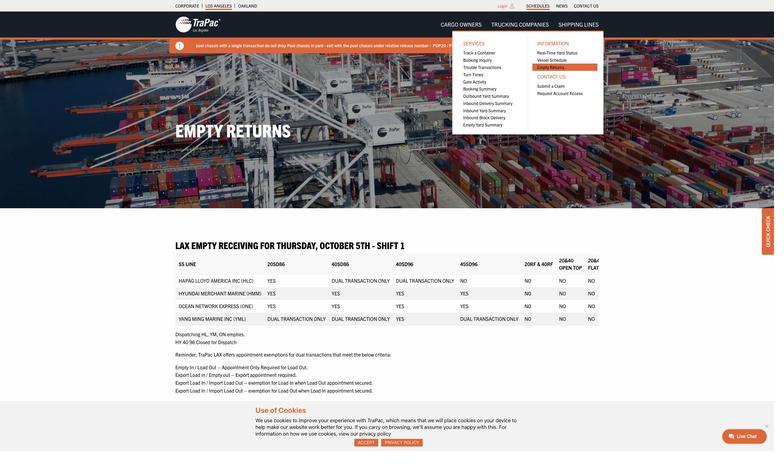 Task type: locate. For each thing, give the bounding box(es) containing it.
1 20&40 from the left
[[560, 257, 574, 263]]

0 horizontal spatial in/load
[[251, 415, 267, 421]]

a
[[228, 43, 231, 48], [475, 50, 477, 56], [552, 83, 554, 89], [264, 423, 267, 429]]

information link
[[533, 38, 598, 49]]

1 vertical spatial our
[[351, 431, 358, 437]]

reminder,
[[176, 351, 197, 358]]

1 horizontal spatial returns
[[551, 64, 565, 70]]

pool
[[196, 43, 204, 48], [350, 43, 358, 48]]

1 horizontal spatial is
[[225, 423, 228, 429]]

use up make on the bottom left of page
[[264, 417, 273, 423]]

1 horizontal spatial that
[[418, 417, 427, 423]]

"dual
[[180, 415, 192, 421]]

exit
[[327, 43, 334, 48]]

submit a claim link
[[533, 82, 598, 90]]

menu bar
[[524, 2, 603, 10], [436, 18, 604, 134]]

1 vertical spatial lax
[[214, 351, 222, 358]]

inc left (hlc)
[[232, 278, 240, 284]]

2 chassis from the left
[[297, 43, 310, 48]]

0 horizontal spatial pool
[[196, 43, 204, 48]]

1 horizontal spatial cookies
[[459, 417, 476, 423]]

1 pool from the left
[[196, 43, 204, 48]]

1 vertical spatial transaction
[[278, 423, 302, 429]]

1 chassis from the left
[[205, 43, 219, 48]]

will
[[436, 417, 443, 423]]

we up "assume"
[[428, 417, 435, 423]]

the right meet
[[354, 351, 361, 358]]

1 horizontal spatial our
[[351, 431, 358, 437]]

1 horizontal spatial the
[[354, 351, 361, 358]]

the
[[343, 43, 350, 48], [354, 351, 361, 358]]

2 horizontal spatial on
[[478, 417, 483, 423]]

with left the this.
[[478, 424, 487, 430]]

&
[[538, 261, 541, 267]]

appointment
[[236, 351, 263, 358], [250, 372, 277, 378], [327, 380, 354, 386], [327, 387, 354, 393]]

your up the this.
[[485, 417, 495, 423]]

we
[[428, 417, 435, 423], [301, 431, 308, 437]]

contact us up submit
[[538, 74, 566, 80]]

1 vertical spatial returns
[[226, 119, 291, 141]]

1 exemption from the top
[[249, 380, 271, 386]]

empty inside track a container booking inquiry trouble transactions turn times gate activity booking summary outbound yard summary inbound delivery summary inbound yard summary inbound block delivery empty yard summary
[[464, 122, 475, 128]]

1 horizontal spatial to
[[513, 417, 517, 423]]

turn times link
[[459, 71, 524, 78]]

- right number
[[430, 43, 431, 48]]

with
[[220, 43, 227, 48], [335, 43, 343, 48], [357, 417, 367, 423], [478, 424, 487, 430]]

services
[[464, 40, 485, 46]]

1 vertical spatial contact
[[538, 74, 559, 80]]

policy
[[404, 440, 420, 445]]

in up 3. on the bottom
[[322, 387, 326, 393]]

a left claim
[[552, 83, 554, 89]]

1 horizontal spatial 20&40
[[589, 257, 603, 263]]

contact us inside menu item
[[538, 74, 566, 80]]

real-
[[538, 50, 547, 56]]

3 chassis from the left
[[359, 43, 373, 48]]

1 horizontal spatial in/empty
[[335, 415, 353, 421]]

import up must
[[209, 387, 223, 393]]

trapac
[[198, 351, 213, 358]]

lax up ss
[[176, 239, 190, 251]]

40sd96
[[396, 261, 414, 267]]

is down must
[[220, 415, 224, 421]]

1 vertical spatial inc
[[225, 316, 232, 322]]

pool right exit
[[350, 43, 358, 48]]

0 horizontal spatial cookies
[[274, 417, 292, 423]]

0 horizontal spatial our
[[281, 424, 288, 430]]

contact up shipping lines
[[575, 3, 593, 8]]

returns inside real-time yard status vessel schedule empty returns
[[551, 64, 565, 70]]

pool chassis with a single transaction  do not drop pool chassis in yard -  exit with the pool chassis under relative release number -  pop20 / pop40 / pop45
[[196, 43, 479, 48]]

use down work
[[309, 431, 317, 437]]

when
[[295, 380, 306, 386], [299, 387, 310, 393]]

2 vertical spatial on
[[283, 431, 289, 437]]

exemption up use
[[249, 387, 271, 393]]

to right "device"
[[513, 417, 517, 423]]

yes
[[268, 278, 276, 284], [268, 290, 276, 296], [332, 290, 340, 296], [396, 290, 405, 296], [461, 290, 469, 296], [268, 303, 276, 309], [332, 303, 340, 309], [396, 303, 405, 309], [461, 303, 469, 309], [396, 316, 405, 322]]

must
[[217, 408, 228, 414]]

in down reminder,
[[190, 364, 194, 370]]

0 horizontal spatial contact
[[538, 74, 559, 80]]

0 vertical spatial we
[[428, 417, 435, 423]]

1 vertical spatial in
[[202, 372, 205, 378]]

on left "device"
[[478, 417, 483, 423]]

for down required
[[272, 380, 277, 386]]

for
[[212, 339, 217, 345], [289, 351, 295, 358], [281, 364, 287, 370], [272, 380, 277, 386], [272, 387, 277, 393], [225, 415, 230, 421], [336, 424, 343, 430]]

0 vertical spatial transactions
[[478, 64, 502, 70]]

out inside empty in / load out – appointment only required for load out. export load in / empty out – export appointment required. export load in / import load out – exemption for load in when load out appointment secured. export load in / import load out – exemption for load out when load in appointment secured.
[[223, 372, 230, 378]]

20&40 inside 20&40 open top
[[560, 257, 574, 263]]

(one)
[[240, 303, 253, 309]]

0 horizontal spatial on
[[283, 431, 289, 437]]

you
[[359, 424, 368, 430], [444, 424, 452, 430]]

appointment down required
[[250, 372, 277, 378]]

for inside use of cookies we use cookies to improve your experience with trapac, which means that we will place cookies on your device to help make our website work better for you. if you carry on browsing, we'll assume you are happy with this. for information on how we use cookies, view our privacy policy
[[336, 424, 343, 430]]

menu containing submit a claim
[[533, 82, 598, 97]]

your up better
[[319, 417, 329, 423]]

1 horizontal spatial your
[[485, 417, 495, 423]]

0 vertical spatial the
[[343, 43, 350, 48]]

0 horizontal spatial your
[[319, 417, 329, 423]]

us up lines
[[594, 3, 599, 8]]

for left 1.
[[225, 415, 230, 421]]

1 horizontal spatial contact us
[[575, 3, 599, 8]]

delivery up inbound yard summary link
[[480, 100, 495, 106]]

1 horizontal spatial -
[[372, 239, 375, 251]]

menu
[[453, 31, 604, 134], [459, 49, 524, 128], [533, 49, 598, 71], [533, 82, 598, 97]]

1 inbound from the top
[[464, 100, 479, 106]]

you down the place
[[444, 424, 452, 430]]

vessel schedule link
[[533, 56, 598, 64]]

0 horizontal spatial in
[[202, 372, 205, 378]]

20rf
[[525, 261, 537, 267]]

block
[[480, 115, 490, 120]]

out inside the additionally: * dual transactions must be same length ** "dual transaction" is for 1. empty in/load out 2. load in/load out 3. load in/empty out *** empty in/empty out is not considered a dual transaction
[[217, 423, 224, 429]]

transactions up transaction" at the left of the page
[[189, 408, 216, 414]]

on
[[478, 417, 483, 423], [382, 424, 388, 430], [283, 431, 289, 437]]

1 horizontal spatial we
[[428, 417, 435, 423]]

1 horizontal spatial lax
[[214, 351, 222, 358]]

transactions
[[478, 64, 502, 70], [189, 408, 216, 414]]

information
[[256, 431, 282, 437]]

that
[[333, 351, 341, 358], [418, 417, 427, 423]]

track a container link
[[459, 49, 524, 56]]

in/load up website
[[293, 415, 309, 421]]

privacy policy
[[385, 440, 420, 445]]

when up cookies
[[299, 387, 310, 393]]

0 vertical spatial that
[[333, 351, 341, 358]]

1 vertical spatial exemption
[[249, 387, 271, 393]]

2 in/load from the left
[[293, 415, 309, 421]]

no
[[461, 278, 468, 284], [525, 278, 532, 284], [560, 278, 567, 284], [589, 278, 596, 284], [525, 290, 532, 296], [560, 290, 567, 296], [589, 290, 596, 296], [525, 303, 532, 309], [560, 303, 567, 309], [589, 303, 596, 309], [525, 316, 532, 322], [560, 316, 567, 322], [589, 316, 596, 322]]

2 vertical spatial inbound
[[464, 115, 479, 120]]

not
[[229, 423, 239, 429]]

for down experience in the left of the page
[[336, 424, 343, 430]]

1 vertical spatial secured.
[[355, 387, 373, 393]]

our
[[281, 424, 288, 430], [351, 431, 358, 437]]

1 vertical spatial menu bar
[[436, 18, 604, 134]]

chassis left "under"
[[359, 43, 373, 48]]

chassis down los angeles image
[[205, 43, 219, 48]]

news
[[557, 3, 568, 8]]

1 vertical spatial that
[[418, 417, 427, 423]]

assume
[[425, 424, 443, 430]]

1 vertical spatial contact us link
[[533, 71, 598, 82]]

in/load down length
[[251, 415, 267, 421]]

schedules
[[527, 3, 550, 8]]

you.
[[344, 424, 354, 430]]

solid image
[[176, 42, 184, 50]]

in left yard
[[311, 43, 315, 48]]

contact up submit
[[538, 74, 559, 80]]

1 vertical spatial dual
[[268, 423, 277, 429]]

to up website
[[293, 417, 298, 423]]

your
[[319, 417, 329, 423], [485, 417, 495, 423]]

0 vertical spatial transaction
[[243, 43, 264, 48]]

20&40 inside the 20&40 flat rack
[[589, 257, 603, 263]]

0 horizontal spatial 20&40
[[560, 257, 574, 263]]

use
[[264, 417, 273, 423], [309, 431, 317, 437]]

in down the trapac
[[202, 372, 205, 378]]

summary up inbound yard summary link
[[496, 100, 513, 106]]

ocean
[[179, 303, 195, 309]]

out left not
[[217, 423, 224, 429]]

0 vertical spatial menu bar
[[524, 2, 603, 10]]

1 vertical spatial inbound
[[464, 108, 479, 113]]

real-time yard status vessel schedule empty returns
[[538, 50, 578, 70]]

dual up information
[[268, 423, 277, 429]]

0 vertical spatial inc
[[232, 278, 240, 284]]

menu containing real-time yard status
[[533, 49, 598, 71]]

0 vertical spatial on
[[478, 417, 483, 423]]

in/empty down transaction" at the left of the page
[[197, 423, 216, 429]]

transaction up the how
[[278, 423, 302, 429]]

is left not
[[225, 423, 228, 429]]

drop
[[278, 43, 286, 48]]

additionally: * dual transactions must be same length ** "dual transaction" is for 1. empty in/load out 2. load in/load out 3. load in/empty out *** empty in/empty out is not considered a dual transaction
[[176, 400, 362, 429]]

empties.
[[227, 331, 245, 337]]

empty in / load out – appointment only required for load out. export load in / empty out – export appointment required. export load in / import load out – exemption for load in when load out appointment secured. export load in / import load out – exemption for load out when load in appointment secured.
[[176, 364, 373, 393]]

for up of
[[272, 387, 277, 393]]

0 vertical spatial dual
[[179, 408, 188, 414]]

a inside submit a claim request account access
[[552, 83, 554, 89]]

a inside the additionally: * dual transactions must be same length ** "dual transaction" is for 1. empty in/load out 2. load in/load out 3. load in/empty out *** empty in/empty out is not considered a dual transaction
[[264, 423, 267, 429]]

make
[[267, 424, 279, 430]]

for inside the additionally: * dual transactions must be same length ** "dual transaction" is for 1. empty in/load out 2. load in/load out 3. load in/empty out *** empty in/empty out is not considered a dual transaction
[[225, 415, 230, 421]]

2 cookies from the left
[[459, 417, 476, 423]]

0 vertical spatial in/empty
[[335, 415, 353, 421]]

marine for ming
[[206, 316, 223, 322]]

marine up express
[[228, 290, 246, 296]]

menu containing track a container
[[459, 49, 524, 128]]

20&40 up flat
[[589, 257, 603, 263]]

out down appointment
[[223, 372, 230, 378]]

services menu item
[[459, 38, 524, 128]]

exemption down only at bottom
[[249, 380, 271, 386]]

vessel
[[538, 57, 549, 63]]

menu for shipping lines
[[453, 31, 604, 134]]

cookies up make on the bottom left of page
[[274, 417, 292, 423]]

that left meet
[[333, 351, 341, 358]]

is
[[220, 415, 224, 421], [225, 423, 228, 429]]

contact inside menu item
[[538, 74, 559, 80]]

marine down ocean network express (one)
[[206, 316, 223, 322]]

0 horizontal spatial marine
[[206, 316, 223, 322]]

dual right *
[[179, 408, 188, 414]]

contact us up lines
[[575, 3, 599, 8]]

for left dual
[[289, 351, 295, 358]]

0 vertical spatial returns
[[551, 64, 565, 70]]

1 horizontal spatial transactions
[[478, 64, 502, 70]]

rack
[[601, 265, 613, 271]]

a inside track a container booking inquiry trouble transactions turn times gate activity booking summary outbound yard summary inbound delivery summary inbound yard summary inbound block delivery empty yard summary
[[475, 50, 477, 56]]

2 booking from the top
[[464, 86, 479, 92]]

1 vertical spatial marine
[[206, 316, 223, 322]]

0 vertical spatial use
[[264, 417, 273, 423]]

import down appointment
[[209, 380, 223, 386]]

0 vertical spatial booking
[[464, 57, 479, 63]]

summary down inbound block delivery link at the top of the page
[[485, 122, 503, 128]]

20&40 flat rack
[[589, 257, 613, 271]]

transactions up turn times link
[[478, 64, 502, 70]]

banner
[[0, 12, 775, 134]]

2 horizontal spatial -
[[430, 43, 431, 48]]

information menu item
[[533, 38, 598, 71]]

1 vertical spatial booking
[[464, 86, 479, 92]]

with right exit
[[335, 43, 343, 48]]

with left single
[[220, 43, 227, 48]]

1 import from the top
[[209, 380, 223, 386]]

1 in/load from the left
[[251, 415, 267, 421]]

quick check link
[[763, 208, 775, 255]]

0 horizontal spatial to
[[293, 417, 298, 423]]

1 vertical spatial on
[[382, 424, 388, 430]]

returns
[[551, 64, 565, 70], [226, 119, 291, 141]]

- right 5th
[[372, 239, 375, 251]]

2 pool from the left
[[350, 43, 358, 48]]

quick
[[766, 233, 772, 247]]

inc for (hlc)
[[232, 278, 240, 284]]

1 horizontal spatial transaction
[[278, 423, 302, 429]]

pool right solid image
[[196, 43, 204, 48]]

0 horizontal spatial we
[[301, 431, 308, 437]]

for inside dispatching hl, ym, on empties. hy 40 96 closed for dispatch
[[212, 339, 217, 345]]

a left make on the bottom left of page
[[264, 423, 267, 429]]

1 horizontal spatial marine
[[228, 290, 246, 296]]

our right make on the bottom left of page
[[281, 424, 288, 430]]

0 vertical spatial contact
[[575, 3, 593, 8]]

our down 'if'
[[351, 431, 358, 437]]

work
[[309, 424, 320, 430]]

1 horizontal spatial dual
[[268, 423, 277, 429]]

20sd86
[[268, 261, 285, 267]]

0 horizontal spatial you
[[359, 424, 368, 430]]

gate
[[464, 79, 472, 84]]

0 vertical spatial our
[[281, 424, 288, 430]]

0 horizontal spatial transactions
[[189, 408, 216, 414]]

summary
[[480, 86, 497, 92], [492, 93, 510, 99], [496, 100, 513, 106], [489, 108, 506, 113], [485, 122, 503, 128]]

lax
[[176, 239, 190, 251], [214, 351, 222, 358]]

2 you from the left
[[444, 424, 452, 430]]

in/empty up you.
[[335, 415, 353, 421]]

20&40 up open
[[560, 257, 574, 263]]

request account access link
[[533, 90, 598, 97]]

0 horizontal spatial -
[[325, 43, 326, 48]]

delivery down inbound yard summary link
[[491, 115, 506, 120]]

1 horizontal spatial pool
[[350, 43, 358, 48]]

shipping
[[559, 21, 584, 28]]

40rf
[[542, 261, 554, 267]]

cookies,
[[319, 431, 338, 437]]

0 vertical spatial inbound
[[464, 100, 479, 106]]

1 vertical spatial import
[[209, 387, 223, 393]]

secured.
[[355, 380, 373, 386], [355, 387, 373, 393]]

required.
[[278, 372, 297, 378]]

45sd96
[[461, 261, 478, 267]]

20&40 for flat
[[589, 257, 603, 263]]

offers
[[223, 351, 235, 358]]

in/load
[[251, 415, 267, 421], [293, 415, 309, 421]]

out left 3. on the bottom
[[310, 415, 317, 421]]

cookies up happy
[[459, 417, 476, 423]]

1 you from the left
[[359, 424, 368, 430]]

transactions inside the additionally: * dual transactions must be same length ** "dual transaction" is for 1. empty in/load out 2. load in/load out 3. load in/empty out *** empty in/empty out is not considered a dual transaction
[[189, 408, 216, 414]]

- left exit
[[325, 43, 326, 48]]

0 horizontal spatial transaction
[[243, 43, 264, 48]]

menu containing services
[[453, 31, 604, 134]]

criteria:
[[376, 351, 392, 358]]

cargo owners
[[441, 21, 482, 28]]

lines
[[585, 21, 599, 28]]

lloyd
[[196, 278, 210, 284]]

transaction left do
[[243, 43, 264, 48]]

1 vertical spatial contact us
[[538, 74, 566, 80]]

you right 'if'
[[359, 424, 368, 430]]

1 vertical spatial out
[[217, 423, 224, 429]]

2 horizontal spatial chassis
[[359, 43, 373, 48]]

20&40
[[560, 257, 574, 263], [589, 257, 603, 263]]

check
[[766, 216, 772, 232]]

los angeles image
[[176, 16, 221, 33]]

3.
[[318, 415, 322, 421]]

1 horizontal spatial chassis
[[297, 43, 310, 48]]

we down website
[[301, 431, 308, 437]]

a right track
[[475, 50, 477, 56]]

us down empty returns link
[[560, 74, 566, 80]]

that up we'll
[[418, 417, 427, 423]]

0 vertical spatial contact us link
[[575, 2, 599, 10]]

empty returns menu item
[[533, 64, 598, 71]]

yard up schedule at the top right of the page
[[557, 50, 565, 56]]

when down 'required.'
[[295, 380, 306, 386]]

0 vertical spatial lax
[[176, 239, 190, 251]]

for down ym,
[[212, 339, 217, 345]]

booking up trouble
[[464, 57, 479, 63]]

lax left offers
[[214, 351, 222, 358]]

the right exit
[[343, 43, 350, 48]]

0 vertical spatial is
[[220, 415, 224, 421]]

0 horizontal spatial contact us
[[538, 74, 566, 80]]

on up policy
[[382, 424, 388, 430]]

relative
[[386, 43, 399, 48]]

0 vertical spatial secured.
[[355, 380, 373, 386]]

1 horizontal spatial you
[[444, 424, 452, 430]]

for
[[500, 424, 507, 430]]

1 horizontal spatial in/load
[[293, 415, 309, 421]]

booking up outbound
[[464, 86, 479, 92]]

0 vertical spatial marine
[[228, 290, 246, 296]]

of
[[270, 406, 277, 415]]

required
[[261, 364, 280, 370]]

2 20&40 from the left
[[589, 257, 603, 263]]



Task type: describe. For each thing, give the bounding box(es) containing it.
corporate
[[176, 3, 199, 8]]

1 vertical spatial the
[[354, 351, 361, 358]]

summary down "inbound delivery summary" link
[[489, 108, 506, 113]]

shipping lines
[[559, 21, 599, 28]]

device
[[496, 417, 511, 423]]

submit a claim menu item
[[533, 82, 598, 90]]

time
[[547, 50, 556, 56]]

lax empty receiving           for thursday, october 5th              - shift 1
[[176, 239, 405, 251]]

(hmm)
[[247, 290, 262, 296]]

this.
[[489, 424, 498, 430]]

request
[[538, 90, 553, 96]]

trapac,
[[368, 417, 385, 423]]

happy
[[462, 424, 476, 430]]

are
[[453, 424, 461, 430]]

with up 'if'
[[357, 417, 367, 423]]

inc for (yml)
[[225, 316, 232, 322]]

menu bar containing schedules
[[524, 2, 603, 10]]

we
[[256, 417, 263, 423]]

los angeles link
[[206, 2, 232, 10]]

empty returns link
[[533, 64, 598, 71]]

0 horizontal spatial lax
[[176, 239, 190, 251]]

closed
[[196, 339, 210, 345]]

(hlc)
[[241, 278, 254, 284]]

open
[[560, 265, 573, 271]]

1 booking from the top
[[464, 57, 479, 63]]

thursday,
[[277, 239, 318, 251]]

times
[[473, 72, 484, 77]]

out down 'required.'
[[290, 387, 298, 393]]

1 horizontal spatial in
[[311, 43, 315, 48]]

read
[[489, 43, 499, 48]]

menu for services
[[459, 49, 524, 128]]

1 vertical spatial delivery
[[491, 115, 506, 120]]

out down the trapac
[[209, 364, 217, 370]]

0 horizontal spatial that
[[333, 351, 341, 358]]

receiving
[[219, 239, 258, 251]]

length
[[249, 408, 263, 414]]

dispatching
[[176, 331, 200, 337]]

activity
[[473, 79, 487, 84]]

privacy policy link
[[382, 439, 423, 446]]

menu bar containing cargo owners
[[436, 18, 604, 134]]

container
[[478, 50, 496, 56]]

yang
[[179, 316, 191, 322]]

transaction inside the additionally: * dual transactions must be same length ** "dual transaction" is for 1. empty in/load out 2. load in/load out 3. load in/empty out *** empty in/empty out is not considered a dual transaction
[[278, 423, 302, 429]]

in up transaction" at the left of the page
[[202, 387, 206, 393]]

ming
[[192, 316, 204, 322]]

0 horizontal spatial use
[[264, 417, 273, 423]]

not
[[271, 43, 277, 48]]

only
[[250, 364, 260, 370]]

2 import from the top
[[209, 387, 223, 393]]

yard inside real-time yard status vessel schedule empty returns
[[557, 50, 565, 56]]

carry
[[369, 424, 381, 430]]

2 to from the left
[[513, 417, 517, 423]]

20&40 for open
[[560, 257, 574, 263]]

menu for contact us
[[533, 82, 598, 97]]

2 inbound from the top
[[464, 108, 479, 113]]

shipping lines link
[[554, 18, 604, 31]]

services link
[[459, 38, 524, 49]]

how
[[290, 431, 300, 437]]

shift
[[377, 239, 399, 251]]

quick check
[[766, 216, 772, 247]]

0 horizontal spatial is
[[220, 415, 224, 421]]

2 secured. from the top
[[355, 387, 373, 393]]

1
[[401, 239, 405, 251]]

claim
[[555, 83, 565, 89]]

ss line
[[179, 261, 196, 267]]

trouble transactions link
[[459, 64, 524, 71]]

appointment up experience in the left of the page
[[327, 387, 354, 393]]

out down appointment
[[236, 380, 243, 386]]

1 cookies from the left
[[274, 417, 292, 423]]

1 vertical spatial we
[[301, 431, 308, 437]]

contact for top contact us link
[[575, 3, 593, 8]]

owners
[[460, 21, 482, 28]]

0 vertical spatial delivery
[[480, 100, 495, 106]]

3 inbound from the top
[[464, 115, 479, 120]]

empty returns
[[176, 119, 291, 141]]

considered
[[240, 423, 263, 429]]

outbound
[[464, 93, 482, 99]]

0 horizontal spatial in/empty
[[197, 423, 216, 429]]

1 your from the left
[[319, 417, 329, 423]]

track
[[464, 50, 474, 56]]

additionally:
[[176, 400, 202, 406]]

1 to from the left
[[293, 417, 298, 423]]

that inside use of cookies we use cookies to improve your experience with trapac, which means that we will place cookies on your device to help make our website work better for you. if you carry on browsing, we'll assume you are happy with this. for information on how we use cookies, view our privacy policy
[[418, 417, 427, 423]]

companies
[[520, 21, 549, 28]]

login link
[[498, 3, 508, 8]]

policy
[[378, 431, 391, 437]]

on
[[219, 331, 226, 337]]

shipping lines menu item
[[453, 18, 604, 134]]

0 horizontal spatial returns
[[226, 119, 291, 141]]

summary down booking summary link
[[492, 93, 510, 99]]

in inside empty in / load out – appointment only required for load out. export load in / empty out – export appointment required. export load in / import load out – exemption for load in when load out appointment secured. export load in / import load out – exemption for load out when load in appointment secured.
[[202, 372, 205, 378]]

trucking companies
[[492, 21, 549, 28]]

pop40
[[450, 43, 463, 48]]

gate activity link
[[459, 78, 524, 85]]

2.
[[276, 415, 280, 421]]

help
[[256, 424, 266, 430]]

appointment down meet
[[327, 380, 354, 386]]

*
[[176, 408, 178, 414]]

cookies
[[279, 406, 306, 415]]

out down transactions
[[319, 380, 326, 386]]

hapag lloyd america inc (hlc)
[[179, 278, 254, 284]]

empty yard summary link
[[459, 121, 524, 128]]

yard down booking summary link
[[483, 93, 491, 99]]

1.
[[231, 415, 235, 421]]

20&40 open top
[[560, 257, 583, 271]]

us inside menu item
[[560, 74, 566, 80]]

ss
[[179, 261, 185, 267]]

the inside banner
[[343, 43, 350, 48]]

if
[[355, 424, 358, 430]]

inbound yard summary link
[[459, 107, 524, 114]]

(yml)
[[234, 316, 246, 322]]

out up 'if'
[[355, 415, 362, 421]]

ym,
[[210, 331, 218, 337]]

out left the 2.
[[268, 415, 275, 421]]

in down 'required.'
[[290, 380, 294, 386]]

0 vertical spatial contact us
[[575, 3, 599, 8]]

news link
[[557, 2, 568, 10]]

be
[[229, 408, 234, 414]]

out up same
[[236, 387, 243, 393]]

privacy
[[360, 431, 376, 437]]

2 your from the left
[[485, 417, 495, 423]]

transactions inside track a container booking inquiry trouble transactions turn times gate activity booking summary outbound yard summary inbound delivery summary inbound yard summary inbound block delivery empty yard summary
[[478, 64, 502, 70]]

0 vertical spatial when
[[295, 380, 306, 386]]

read link
[[485, 42, 503, 49]]

***
[[176, 423, 182, 429]]

los angeles
[[206, 3, 232, 8]]

1 vertical spatial when
[[299, 387, 310, 393]]

1 vertical spatial use
[[309, 431, 317, 437]]

0 horizontal spatial dual
[[179, 408, 188, 414]]

top
[[574, 265, 583, 271]]

a left single
[[228, 43, 231, 48]]

pop45
[[466, 43, 479, 48]]

1 vertical spatial is
[[225, 423, 228, 429]]

menu for information
[[533, 49, 598, 71]]

appointment up only at bottom
[[236, 351, 263, 358]]

40
[[183, 339, 188, 345]]

1 horizontal spatial on
[[382, 424, 388, 430]]

no image
[[764, 423, 770, 429]]

transaction inside banner
[[243, 43, 264, 48]]

for up 'required.'
[[281, 364, 287, 370]]

turn
[[464, 72, 472, 77]]

in down the trapac
[[202, 380, 206, 386]]

america
[[211, 278, 231, 284]]

privacy
[[385, 440, 403, 445]]

40sd86
[[332, 261, 349, 267]]

merchant
[[201, 290, 227, 296]]

release
[[400, 43, 414, 48]]

summary up outbound yard summary link
[[480, 86, 497, 92]]

1 secured. from the top
[[355, 380, 373, 386]]

**
[[176, 415, 180, 421]]

contact for bottommost contact us link
[[538, 74, 559, 80]]

1 horizontal spatial us
[[594, 3, 599, 8]]

ocean network express (one)
[[179, 303, 253, 309]]

banner containing cargo owners
[[0, 12, 775, 134]]

yang ming marine inc (yml)
[[179, 316, 246, 322]]

use of cookies we use cookies to improve your experience with trapac, which means that we will place cookies on your device to help make our website work better for you. if you carry on browsing, we'll assume you are happy with this. for information on how we use cookies, view our privacy policy
[[256, 406, 517, 437]]

light image
[[511, 4, 515, 8]]

information
[[538, 40, 569, 46]]

contact us menu item
[[533, 71, 598, 97]]

yard up block
[[480, 108, 488, 113]]

marine for merchant
[[228, 290, 246, 296]]

yard down block
[[476, 122, 484, 128]]

empty inside real-time yard status vessel schedule empty returns
[[538, 64, 550, 70]]

2 exemption from the top
[[249, 387, 271, 393]]



Task type: vqa. For each thing, say whether or not it's contained in the screenshot.
CBPA
no



